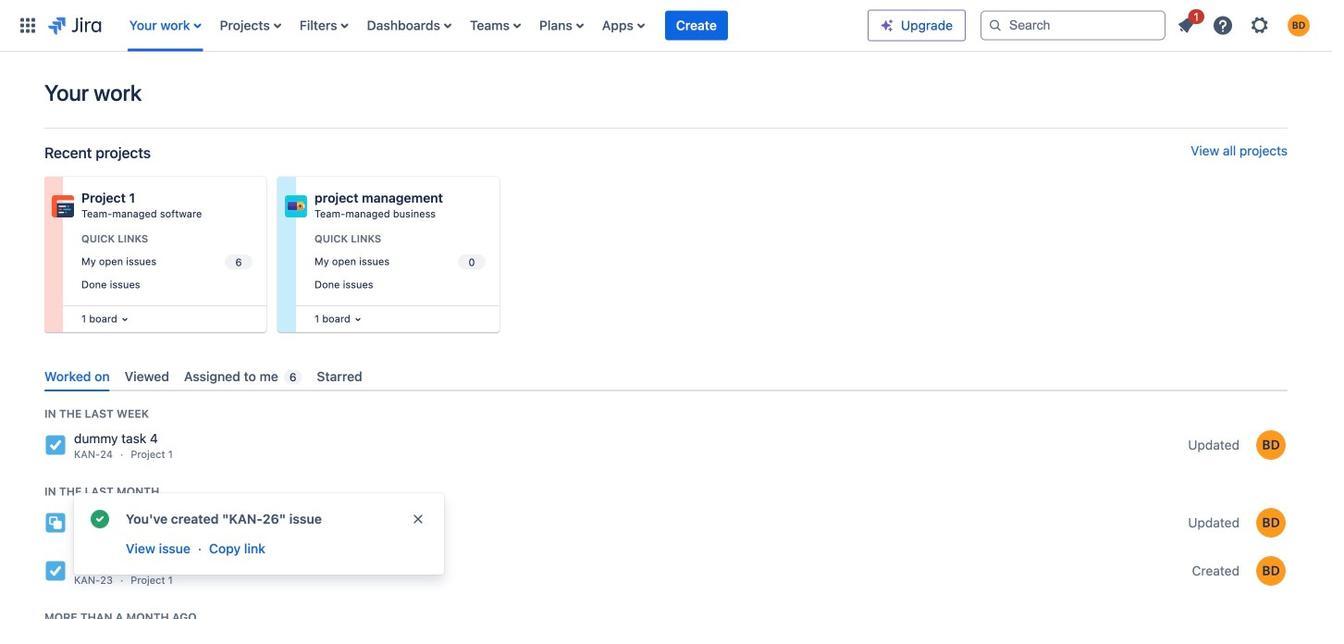 Task type: describe. For each thing, give the bounding box(es) containing it.
Search field
[[981, 11, 1166, 40]]

0 horizontal spatial list
[[120, 0, 868, 51]]

success image
[[89, 508, 111, 530]]

list item inside list
[[1170, 7, 1205, 40]]

notifications image
[[1176, 14, 1198, 37]]

1 horizontal spatial list
[[1170, 7, 1322, 42]]

help image
[[1213, 14, 1235, 37]]

search image
[[989, 18, 1003, 33]]

primary element
[[11, 0, 868, 51]]



Task type: locate. For each thing, give the bounding box(es) containing it.
None search field
[[981, 11, 1166, 40]]

tab list
[[37, 362, 1288, 392]]

jira image
[[48, 14, 102, 37], [48, 14, 102, 37]]

settings image
[[1250, 14, 1272, 37]]

1 horizontal spatial list item
[[1170, 7, 1205, 40]]

banner
[[0, 0, 1333, 52]]

your profile and settings image
[[1288, 14, 1311, 37]]

list item
[[665, 0, 728, 51], [1170, 7, 1205, 40]]

appswitcher icon image
[[17, 14, 39, 37]]

list
[[120, 0, 868, 51], [1170, 7, 1322, 42]]

0 horizontal spatial list item
[[665, 0, 728, 51]]

dismiss image
[[411, 512, 426, 527]]



Task type: vqa. For each thing, say whether or not it's contained in the screenshot.
Arrow Up "image"
no



